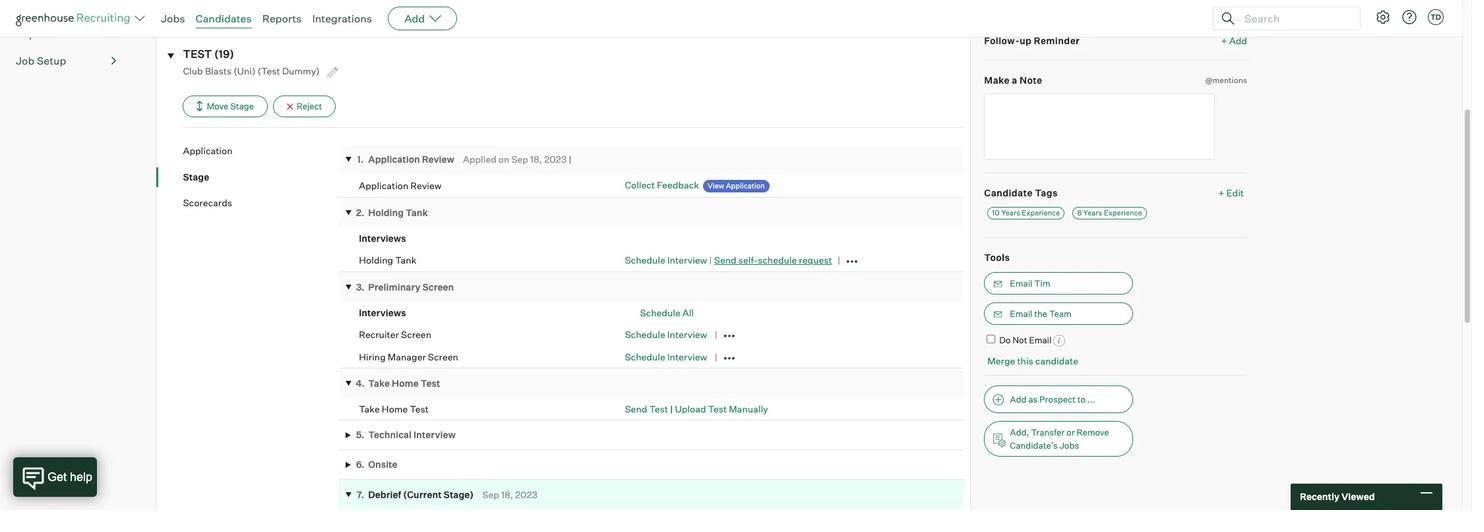 Task type: vqa. For each thing, say whether or not it's contained in the screenshot.
first Schedule Interview 'link' from the top
yes



Task type: locate. For each thing, give the bounding box(es) containing it.
2 vertical spatial |
[[670, 403, 673, 415]]

take right 4.
[[368, 378, 390, 389]]

send left self-
[[714, 255, 737, 266]]

1 horizontal spatial stage
[[230, 101, 254, 112]]

0 vertical spatial add
[[404, 12, 425, 25]]

1 horizontal spatial reports link
[[262, 12, 302, 25]]

stage up scorecards
[[183, 171, 209, 182]]

interviews up holding tank
[[359, 233, 406, 244]]

2 schedule interview link from the top
[[625, 329, 707, 340]]

sep right on
[[511, 154, 528, 165]]

None text field
[[984, 93, 1215, 159]]

hiring
[[359, 351, 386, 363]]

jobs up test
[[161, 12, 185, 25]]

schedule down schedule all
[[625, 351, 665, 363]]

onsite
[[368, 459, 398, 471]]

0 vertical spatial send
[[714, 255, 737, 266]]

2 horizontal spatial |
[[709, 255, 712, 266]]

add inside '+ add' link
[[1229, 35, 1247, 46]]

reports up (test
[[262, 12, 302, 25]]

tools
[[984, 252, 1010, 263]]

hiring manager screen
[[359, 351, 458, 363]]

move
[[207, 101, 228, 112]]

prospect
[[1040, 394, 1076, 405]]

+ up @mentions
[[1221, 35, 1227, 46]]

interviews
[[359, 233, 406, 244], [359, 307, 406, 318]]

10
[[992, 209, 1000, 218]]

years inside 8 years experience link
[[1084, 209, 1102, 218]]

18, right on
[[530, 154, 542, 165]]

0 horizontal spatial sep
[[482, 489, 499, 500]]

1 vertical spatial reports
[[16, 27, 55, 40]]

1 vertical spatial stage
[[183, 171, 209, 182]]

1 vertical spatial 2023
[[515, 489, 538, 500]]

view application
[[708, 181, 765, 191]]

stage link
[[183, 171, 339, 183]]

years right 8
[[1084, 209, 1102, 218]]

years for 8
[[1084, 209, 1102, 218]]

1 horizontal spatial years
[[1084, 209, 1102, 218]]

reports down pipeline
[[16, 27, 55, 40]]

add for add as prospect to ...
[[1010, 394, 1027, 405]]

1 vertical spatial schedule interview link
[[625, 329, 707, 340]]

schedule interview link for hiring manager screen
[[625, 351, 707, 363]]

years inside 10 years experience link
[[1001, 209, 1020, 218]]

1 vertical spatial add
[[1229, 35, 1247, 46]]

0 horizontal spatial reports
[[16, 27, 55, 40]]

1 vertical spatial 18,
[[501, 489, 513, 500]]

holding up 3.
[[359, 255, 393, 266]]

3 schedule interview link from the top
[[625, 351, 707, 363]]

0 horizontal spatial 18,
[[501, 489, 513, 500]]

1 horizontal spatial jobs
[[1060, 441, 1079, 451]]

reports inside reports link
[[16, 27, 55, 40]]

debrief
[[368, 489, 401, 500]]

add as prospect to ...
[[1010, 394, 1096, 405]]

candidate tags
[[984, 187, 1058, 198]]

manager
[[388, 351, 426, 363]]

1 schedule interview link from the top
[[625, 255, 707, 266]]

the
[[1035, 308, 1048, 319]]

do not email
[[1000, 335, 1052, 345]]

take
[[368, 378, 390, 389], [359, 403, 380, 415]]

schedule all link
[[640, 307, 694, 318]]

0 vertical spatial 2023
[[544, 154, 567, 165]]

1 vertical spatial review
[[411, 180, 442, 191]]

tank up the "3. preliminary screen"
[[395, 255, 417, 266]]

1.
[[357, 154, 364, 165]]

email
[[1010, 278, 1033, 289], [1010, 308, 1033, 319], [1029, 335, 1052, 345]]

1 years from the left
[[1001, 209, 1020, 218]]

0 vertical spatial |
[[569, 154, 571, 165]]

0 horizontal spatial add
[[404, 12, 425, 25]]

experience for 8 years experience
[[1104, 209, 1142, 218]]

1 vertical spatial interviews
[[359, 307, 406, 318]]

review left the applied
[[422, 154, 454, 165]]

2 experience from the left
[[1104, 209, 1142, 218]]

tank down application review
[[406, 207, 428, 218]]

years
[[1001, 209, 1020, 218], [1084, 209, 1102, 218]]

2 vertical spatial screen
[[428, 351, 458, 363]]

add for add
[[404, 12, 425, 25]]

7.
[[357, 489, 364, 500]]

2 years from the left
[[1084, 209, 1102, 218]]

+ add link
[[1221, 34, 1247, 47]]

4. take home test
[[356, 378, 440, 389]]

screen up "hiring manager screen"
[[401, 329, 431, 340]]

reports
[[262, 12, 302, 25], [16, 27, 55, 40]]

application right view
[[726, 181, 765, 191]]

holding
[[368, 207, 404, 218], [359, 255, 393, 266]]

| for send test | upload test manually
[[670, 403, 673, 415]]

home
[[392, 378, 419, 389], [382, 403, 408, 415]]

send
[[714, 255, 737, 266], [625, 403, 647, 415]]

application down "move"
[[183, 145, 233, 156]]

schedule
[[625, 255, 665, 266], [640, 307, 681, 318], [625, 329, 665, 340], [625, 351, 665, 363]]

0 horizontal spatial |
[[569, 154, 571, 165]]

screen for preliminary
[[423, 281, 454, 293]]

schedule interview
[[625, 329, 707, 340], [625, 351, 707, 363]]

1. application review applied on  sep 18, 2023 |
[[357, 154, 571, 165]]

0 vertical spatial screen
[[423, 281, 454, 293]]

2 vertical spatial add
[[1010, 394, 1027, 405]]

reports link down pipeline link
[[16, 26, 116, 42]]

0 vertical spatial take
[[368, 378, 390, 389]]

move stage
[[207, 101, 254, 112]]

add inside add as prospect to ... button
[[1010, 394, 1027, 405]]

+
[[1221, 35, 1227, 46], [1219, 187, 1225, 198]]

0 horizontal spatial 2023
[[515, 489, 538, 500]]

| for schedule interview | send self-schedule request
[[709, 255, 712, 266]]

schedule interview for recruiter screen
[[625, 329, 707, 340]]

years for 10
[[1001, 209, 1020, 218]]

0 vertical spatial holding
[[368, 207, 404, 218]]

add inside 'add' popup button
[[404, 12, 425, 25]]

add
[[404, 12, 425, 25], [1229, 35, 1247, 46], [1010, 394, 1027, 405]]

holding right 2.
[[368, 207, 404, 218]]

1 vertical spatial schedule interview
[[625, 351, 707, 363]]

scorecards
[[183, 197, 232, 209]]

view
[[708, 181, 724, 191]]

screen right manager
[[428, 351, 458, 363]]

2 horizontal spatial add
[[1229, 35, 1247, 46]]

recruiter
[[359, 329, 399, 340]]

feedback
[[657, 179, 699, 191]]

a
[[1012, 75, 1018, 86]]

home down manager
[[392, 378, 419, 389]]

0 vertical spatial reports
[[262, 12, 302, 25]]

email right 'not'
[[1029, 335, 1052, 345]]

1 vertical spatial |
[[709, 255, 712, 266]]

stage right "move"
[[230, 101, 254, 112]]

screen right preliminary
[[423, 281, 454, 293]]

home down the 4. take home test at the bottom left of the page
[[382, 403, 408, 415]]

1 vertical spatial jobs
[[1060, 441, 1079, 451]]

reports link up (test
[[262, 12, 302, 25]]

0 horizontal spatial send
[[625, 403, 647, 415]]

2 interviews from the top
[[359, 307, 406, 318]]

1 vertical spatial email
[[1010, 308, 1033, 319]]

Search text field
[[1241, 9, 1348, 28]]

+ left "edit"
[[1219, 187, 1225, 198]]

0 horizontal spatial years
[[1001, 209, 1020, 218]]

application up "2. holding tank"
[[359, 180, 409, 191]]

job setup link
[[16, 53, 116, 69]]

edit
[[1227, 187, 1244, 198]]

scorecards link
[[183, 197, 339, 209]]

integrations
[[312, 12, 372, 25]]

application
[[183, 145, 233, 156], [368, 154, 420, 165], [359, 180, 409, 191], [726, 181, 765, 191]]

0 vertical spatial stage
[[230, 101, 254, 112]]

tank
[[406, 207, 428, 218], [395, 255, 417, 266]]

remove
[[1077, 427, 1109, 438]]

take down 4.
[[359, 403, 380, 415]]

test
[[183, 47, 212, 60]]

1 horizontal spatial sep
[[511, 154, 528, 165]]

0 vertical spatial schedule interview
[[625, 329, 707, 340]]

1 vertical spatial reports link
[[16, 26, 116, 42]]

2. holding tank
[[356, 207, 428, 218]]

email left tim
[[1010, 278, 1033, 289]]

add, transfer or remove candidate's jobs
[[1010, 427, 1109, 451]]

2 schedule interview from the top
[[625, 351, 707, 363]]

sep
[[511, 154, 528, 165], [482, 489, 499, 500]]

1 schedule interview from the top
[[625, 329, 707, 340]]

+ for + add
[[1221, 35, 1227, 46]]

review up "2. holding tank"
[[411, 180, 442, 191]]

years right 10
[[1001, 209, 1020, 218]]

1 experience from the left
[[1022, 209, 1060, 218]]

(test
[[258, 65, 280, 77]]

tags
[[1035, 187, 1058, 198]]

email left the on the right bottom
[[1010, 308, 1033, 319]]

1 horizontal spatial add
[[1010, 394, 1027, 405]]

jobs down the or
[[1060, 441, 1079, 451]]

experience inside 8 years experience link
[[1104, 209, 1142, 218]]

0 horizontal spatial experience
[[1022, 209, 1060, 218]]

1 horizontal spatial experience
[[1104, 209, 1142, 218]]

2 vertical spatial schedule interview link
[[625, 351, 707, 363]]

18, right stage)
[[501, 489, 513, 500]]

interviews up recruiter
[[359, 307, 406, 318]]

candidates
[[196, 12, 252, 25]]

stage)
[[444, 489, 474, 500]]

configure image
[[1375, 9, 1391, 25]]

1 vertical spatial +
[[1219, 187, 1225, 198]]

0 horizontal spatial jobs
[[161, 12, 185, 25]]

upload
[[675, 403, 706, 415]]

1 vertical spatial screen
[[401, 329, 431, 340]]

1 vertical spatial send
[[625, 403, 647, 415]]

experience down tags
[[1022, 209, 1060, 218]]

18,
[[530, 154, 542, 165], [501, 489, 513, 500]]

experience inside 10 years experience link
[[1022, 209, 1060, 218]]

experience right 8
[[1104, 209, 1142, 218]]

1 horizontal spatial reports
[[262, 12, 302, 25]]

2 vertical spatial email
[[1029, 335, 1052, 345]]

0 vertical spatial +
[[1221, 35, 1227, 46]]

up
[[1020, 35, 1032, 46]]

0 vertical spatial 18,
[[530, 154, 542, 165]]

0 vertical spatial sep
[[511, 154, 528, 165]]

0 vertical spatial interviews
[[359, 233, 406, 244]]

send left upload
[[625, 403, 647, 415]]

transfer
[[1031, 427, 1065, 438]]

test (19)
[[183, 47, 234, 60]]

0 vertical spatial schedule interview link
[[625, 255, 707, 266]]

sep right stage)
[[482, 489, 499, 500]]

1 horizontal spatial 18,
[[530, 154, 542, 165]]

0 vertical spatial email
[[1010, 278, 1033, 289]]

pipeline link
[[16, 0, 116, 15]]

1 horizontal spatial |
[[670, 403, 673, 415]]

jobs
[[161, 12, 185, 25], [1060, 441, 1079, 451]]

3.
[[356, 281, 365, 293]]

experience for 10 years experience
[[1022, 209, 1060, 218]]

merge
[[988, 356, 1015, 367]]



Task type: describe. For each thing, give the bounding box(es) containing it.
collect feedback link
[[625, 179, 699, 191]]

1 vertical spatial take
[[359, 403, 380, 415]]

application link
[[183, 145, 339, 157]]

+ edit
[[1219, 187, 1244, 198]]

preliminary
[[368, 281, 421, 293]]

reject
[[297, 101, 322, 112]]

Do Not Email checkbox
[[987, 335, 996, 343]]

technical
[[368, 430, 412, 441]]

dummy)
[[282, 65, 320, 77]]

jobs link
[[161, 12, 185, 25]]

+ add
[[1221, 35, 1247, 46]]

7. debrief (current stage)
[[357, 489, 474, 500]]

merge this candidate
[[988, 356, 1079, 367]]

this
[[1017, 356, 1034, 367]]

setup
[[37, 54, 66, 67]]

(current
[[403, 489, 442, 500]]

1 horizontal spatial send
[[714, 255, 737, 266]]

td button
[[1428, 9, 1444, 25]]

test left upload
[[649, 403, 668, 415]]

1 vertical spatial sep
[[482, 489, 499, 500]]

application review
[[359, 180, 442, 191]]

club
[[183, 65, 203, 77]]

4.
[[356, 378, 365, 389]]

move stage button
[[183, 96, 268, 117]]

schedule interview link for holding tank
[[625, 255, 707, 266]]

schedule up the schedule all 'link'
[[625, 255, 665, 266]]

td
[[1431, 13, 1441, 22]]

collect feedback
[[625, 179, 699, 191]]

test down "hiring manager screen"
[[421, 378, 440, 389]]

make a note
[[984, 75, 1043, 86]]

email the team button
[[984, 303, 1134, 325]]

0 vertical spatial jobs
[[161, 12, 185, 25]]

follow-up reminder
[[984, 35, 1080, 46]]

0 vertical spatial home
[[392, 378, 419, 389]]

add,
[[1010, 427, 1029, 438]]

stage inside "button"
[[230, 101, 254, 112]]

8 years experience link
[[1073, 207, 1147, 220]]

email for email tim
[[1010, 278, 1033, 289]]

recently
[[1300, 492, 1340, 503]]

+ for + edit
[[1219, 187, 1225, 198]]

0 vertical spatial reports link
[[262, 12, 302, 25]]

note
[[1020, 75, 1043, 86]]

club blasts (uni) (test dummy)
[[183, 65, 322, 77]]

0 vertical spatial review
[[422, 154, 454, 165]]

10 years experience link
[[988, 207, 1065, 220]]

tim
[[1035, 278, 1051, 289]]

0 vertical spatial tank
[[406, 207, 428, 218]]

@mentions link
[[1205, 74, 1247, 87]]

greenhouse recruiting image
[[16, 11, 135, 26]]

email tim button
[[984, 272, 1134, 295]]

add button
[[388, 7, 457, 30]]

holding tank
[[359, 255, 417, 266]]

+ edit link
[[1215, 184, 1247, 202]]

candidate
[[1036, 356, 1079, 367]]

email tim
[[1010, 278, 1051, 289]]

5. technical interview
[[356, 430, 456, 441]]

applied
[[463, 154, 497, 165]]

test up 5. technical interview
[[410, 403, 429, 415]]

2.
[[356, 207, 365, 218]]

(uni)
[[234, 65, 256, 77]]

1 horizontal spatial 2023
[[544, 154, 567, 165]]

collect
[[625, 179, 655, 191]]

5.
[[356, 430, 365, 441]]

or
[[1067, 427, 1075, 438]]

candidate's
[[1010, 441, 1058, 451]]

send test | upload test manually
[[625, 403, 768, 415]]

integrations link
[[312, 12, 372, 25]]

follow-
[[984, 35, 1020, 46]]

email the team
[[1010, 308, 1072, 319]]

not
[[1013, 335, 1027, 345]]

1 vertical spatial holding
[[359, 255, 393, 266]]

screen for manager
[[428, 351, 458, 363]]

add, transfer or remove candidate's jobs button
[[984, 421, 1134, 457]]

schedule interview for hiring manager screen
[[625, 351, 707, 363]]

send test link
[[625, 403, 668, 415]]

td button
[[1426, 7, 1447, 28]]

jobs inside 'add, transfer or remove candidate's jobs'
[[1060, 441, 1079, 451]]

1 vertical spatial home
[[382, 403, 408, 415]]

take home test
[[359, 403, 429, 415]]

recently viewed
[[1300, 492, 1375, 503]]

application up application review
[[368, 154, 420, 165]]

8 years experience
[[1077, 209, 1142, 218]]

0 horizontal spatial stage
[[183, 171, 209, 182]]

schedule left all
[[640, 307, 681, 318]]

manually
[[729, 403, 768, 415]]

0 horizontal spatial reports link
[[16, 26, 116, 42]]

1 vertical spatial tank
[[395, 255, 417, 266]]

schedule interview link for recruiter screen
[[625, 329, 707, 340]]

job
[[16, 54, 34, 67]]

view application link
[[703, 180, 770, 193]]

sep 18, 2023
[[482, 489, 538, 500]]

3. preliminary screen
[[356, 281, 454, 293]]

merge this candidate link
[[988, 356, 1079, 367]]

schedule all
[[640, 307, 694, 318]]

team
[[1049, 308, 1072, 319]]

recruiter screen
[[359, 329, 431, 340]]

to
[[1078, 394, 1086, 405]]

job setup
[[16, 54, 66, 67]]

@mentions
[[1205, 75, 1247, 85]]

all
[[683, 307, 694, 318]]

reject button
[[273, 96, 336, 117]]

email for email the team
[[1010, 308, 1033, 319]]

schedule down the schedule all 'link'
[[625, 329, 665, 340]]

schedule
[[758, 255, 797, 266]]

1 interviews from the top
[[359, 233, 406, 244]]

viewed
[[1342, 492, 1375, 503]]

candidate
[[984, 187, 1033, 198]]

test right upload
[[708, 403, 727, 415]]

6. onsite
[[356, 459, 398, 471]]



